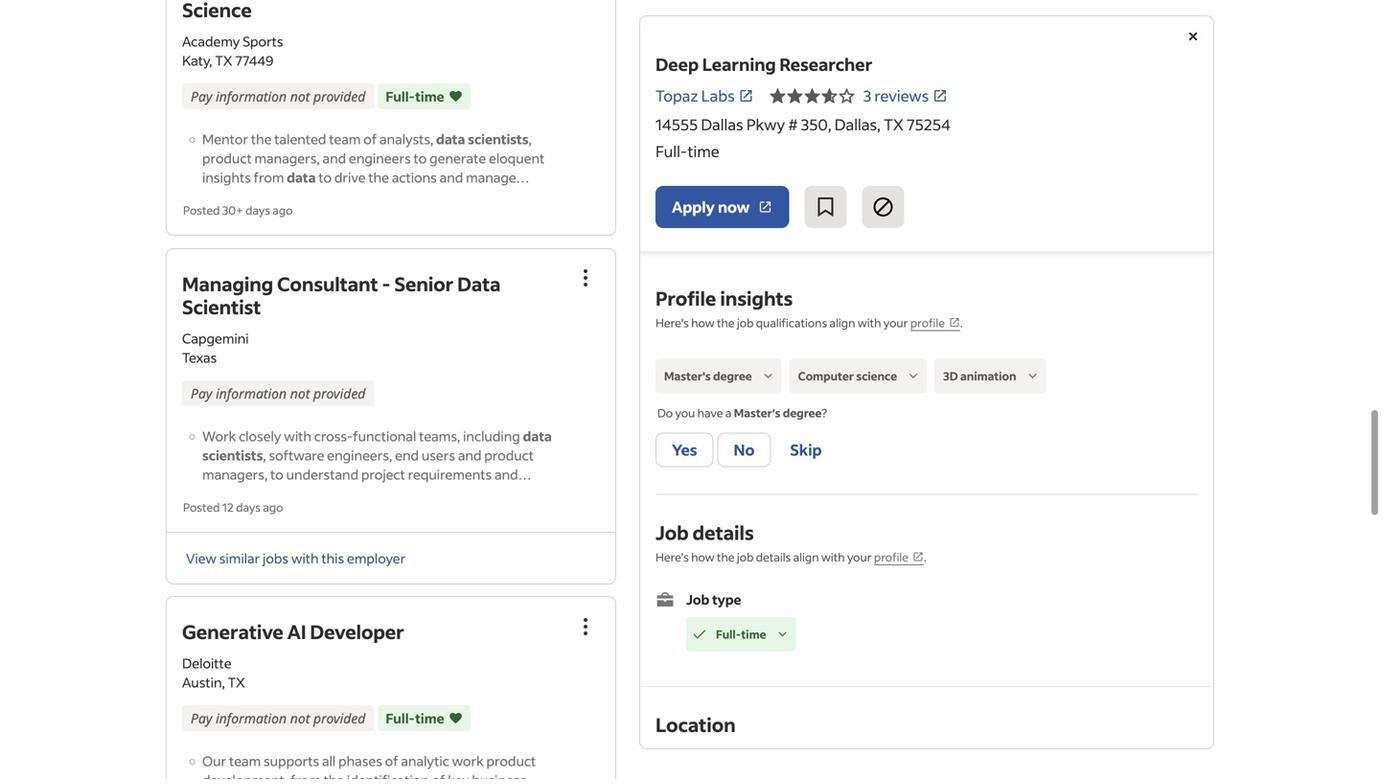 Task type: locate. For each thing, give the bounding box(es) containing it.
2 vertical spatial data
[[523, 428, 552, 445]]

managers,
[[254, 149, 320, 167], [202, 466, 268, 483]]

job for insights
[[737, 315, 754, 330]]

2 missing qualification image from the left
[[905, 368, 922, 385]]

days right 12
[[236, 500, 261, 515]]

data up generate
[[436, 130, 465, 148]]

0 vertical spatial job
[[737, 315, 754, 330]]

1 vertical spatial and
[[440, 169, 463, 186]]

2 job from the top
[[737, 550, 754, 565]]

scientists inside work closely with cross-functional teams, including data scientists
[[202, 447, 263, 464]]

no
[[734, 440, 755, 460]]

0 horizontal spatial of
[[364, 130, 377, 148]]

1 vertical spatial scientists
[[202, 447, 263, 464]]

2 pay from the top
[[191, 384, 212, 403]]

1 missing qualification image from the left
[[760, 368, 777, 385]]

details up full-time button
[[756, 550, 791, 565]]

1 job from the top
[[737, 315, 754, 330]]

1 vertical spatial insights
[[720, 286, 793, 311]]

0 horizontal spatial from
[[254, 169, 284, 186]]

3 information from the top
[[216, 710, 287, 728]]

0 vertical spatial here's
[[656, 315, 689, 330]]

0 vertical spatial product
[[202, 149, 252, 167]]

1 vertical spatial details
[[756, 550, 791, 565]]

2 vertical spatial of
[[432, 772, 445, 779]]

team
[[329, 130, 361, 148], [229, 753, 261, 770]]

team inside "our team supports all phases of analytic work product development, from the identification of key busines"
[[229, 753, 261, 770]]

profile
[[910, 315, 945, 330], [874, 550, 909, 565]]

2 vertical spatial to
[[270, 466, 284, 483]]

and
[[323, 149, 346, 167], [440, 169, 463, 186], [458, 447, 482, 464]]

provided up all
[[313, 710, 366, 728]]

posted
[[183, 203, 220, 218], [183, 500, 220, 515]]

time up analysts,
[[415, 88, 444, 105]]

14555 dallas pkwy # 350, dallas, tx 75254
[[656, 115, 951, 134]]

1 vertical spatial job
[[686, 591, 710, 608]]

product down mentor
[[202, 149, 252, 167]]

1 horizontal spatial from
[[290, 772, 321, 779]]

0 vertical spatial not
[[290, 87, 310, 105]]

0 vertical spatial managers,
[[254, 149, 320, 167]]

pay information not provided
[[191, 87, 366, 105], [191, 384, 366, 403], [191, 710, 366, 728]]

, down closely
[[263, 447, 266, 464]]

0 vertical spatial profile link
[[910, 315, 960, 331]]

#
[[788, 115, 798, 134]]

full-time up the analytic
[[386, 710, 444, 727]]

. for details
[[924, 550, 927, 565]]

yes button
[[656, 433, 714, 467]]

1 vertical spatial .
[[924, 550, 927, 565]]

job down profile insights
[[737, 315, 754, 330]]

1 horizontal spatial degree
[[783, 405, 822, 420]]

1 horizontal spatial to
[[319, 169, 332, 186]]

0 horizontal spatial insights
[[202, 169, 251, 186]]

missing qualification image inside master's degree button
[[760, 368, 777, 385]]

1 vertical spatial your
[[847, 550, 872, 565]]

to up actions
[[414, 149, 427, 167]]

ago for from
[[273, 203, 293, 218]]

to left drive
[[319, 169, 332, 186]]

3 provided from the top
[[313, 710, 366, 728]]

do
[[658, 405, 673, 420]]

0 horizontal spatial profile
[[874, 550, 909, 565]]

2 here's from the top
[[656, 550, 689, 565]]

1 horizontal spatial details
[[756, 550, 791, 565]]

and inside , software engineers, end users and product managers, to understand project requirements and…
[[458, 447, 482, 464]]

3 pay information not provided from the top
[[191, 710, 366, 728]]

information down 77449 on the top
[[216, 87, 287, 105]]

generate
[[430, 149, 486, 167]]

not up 'supports'
[[290, 710, 310, 728]]

matches your preference image
[[448, 87, 464, 106], [448, 709, 464, 728]]

pay for managing consultant - senior data scientist
[[191, 384, 212, 403]]

insights inside , product managers, and engineers to generate eloquent insights from
[[202, 169, 251, 186]]

0 horizontal spatial to
[[270, 466, 284, 483]]

0 vertical spatial days
[[246, 203, 270, 218]]

not for consultant
[[290, 384, 310, 403]]

pay down austin,
[[191, 710, 212, 728]]

1 vertical spatial pay
[[191, 384, 212, 403]]

posted left 12
[[183, 500, 220, 515]]

information for generative
[[216, 710, 287, 728]]

1 vertical spatial align
[[793, 550, 819, 565]]

not
[[290, 87, 310, 105], [290, 384, 310, 403], [290, 710, 310, 728]]

view similar jobs with this employer link
[[186, 550, 406, 567]]

0 vertical spatial of
[[364, 130, 377, 148]]

location
[[656, 712, 736, 737]]

degree up a
[[713, 369, 752, 383]]

labs
[[701, 86, 735, 105]]

your for profile insights
[[884, 315, 908, 330]]

1 vertical spatial provided
[[313, 384, 366, 403]]

1 vertical spatial days
[[236, 500, 261, 515]]

capgemini
[[182, 330, 249, 347]]

and for end
[[458, 447, 482, 464]]

1 horizontal spatial matching qualification image
[[774, 626, 791, 643]]

job details
[[656, 520, 754, 545]]

team up development,
[[229, 753, 261, 770]]

supports
[[264, 753, 319, 770]]

0 horizontal spatial degree
[[713, 369, 752, 383]]

to down software
[[270, 466, 284, 483]]

1 vertical spatial how
[[691, 550, 715, 565]]

product
[[202, 149, 252, 167], [484, 447, 534, 464], [486, 753, 536, 770]]

2 information from the top
[[216, 384, 287, 403]]

product up and…
[[484, 447, 534, 464]]

texas
[[182, 349, 217, 366]]

0 horizontal spatial data
[[287, 169, 316, 186]]

1 vertical spatial profile link
[[874, 550, 924, 566]]

1 pay information not provided from the top
[[191, 87, 366, 105]]

2 provided from the top
[[313, 384, 366, 403]]

3 pay from the top
[[191, 710, 212, 728]]

provided up mentor the talented team of analysts, data scientists
[[313, 87, 366, 105]]

3d animation
[[943, 369, 1017, 383]]

actions
[[392, 169, 437, 186]]

full- down 14555
[[656, 141, 688, 161]]

to
[[414, 149, 427, 167], [319, 169, 332, 186], [270, 466, 284, 483]]

0 horizontal spatial align
[[793, 550, 819, 565]]

tx inside "academy sports katy, tx 77449"
[[215, 52, 232, 69]]

from down 'supports'
[[290, 772, 321, 779]]

0 vertical spatial information
[[216, 87, 287, 105]]

scientist
[[182, 294, 261, 319]]

3d animation button
[[935, 359, 1046, 393]]

scientists up eloquent
[[468, 130, 529, 148]]

of
[[364, 130, 377, 148], [385, 753, 398, 770], [432, 772, 445, 779]]

managers, inside , software engineers, end users and product managers, to understand project requirements and…
[[202, 466, 268, 483]]

matches your preference image for deloitte austin, tx
[[448, 709, 464, 728]]

2 how from the top
[[691, 550, 715, 565]]

1 vertical spatial posted
[[183, 500, 220, 515]]

computer
[[798, 369, 854, 383]]

posted 30+ days ago
[[183, 203, 293, 218]]

job up the job type
[[656, 520, 689, 545]]

2 vertical spatial tx
[[228, 674, 245, 691]]

1 not from the top
[[290, 87, 310, 105]]

master's degree button
[[656, 359, 782, 393]]

including
[[463, 428, 520, 445]]

project
[[361, 466, 405, 483]]

of down the analytic
[[432, 772, 445, 779]]

data up and…
[[523, 428, 552, 445]]

time down type
[[741, 627, 766, 642]]

work
[[202, 428, 236, 445]]

0 horizontal spatial missing qualification image
[[760, 368, 777, 385]]

0 horizontal spatial .
[[924, 550, 927, 565]]

1 matches your preference image from the top
[[448, 87, 464, 106]]

2 matching qualification image from the left
[[774, 626, 791, 643]]

of up engineers
[[364, 130, 377, 148]]

eloquent
[[489, 149, 545, 167]]

0 vertical spatial job
[[656, 520, 689, 545]]

days right 30+
[[246, 203, 270, 218]]

of up identification
[[385, 753, 398, 770]]

here's how the job qualifications align with your
[[656, 315, 910, 330]]

1 vertical spatial data
[[287, 169, 316, 186]]

0 horizontal spatial team
[[229, 753, 261, 770]]

profile for profile insights
[[910, 315, 945, 330]]

0 vertical spatial profile
[[910, 315, 945, 330]]

2 not from the top
[[290, 384, 310, 403]]

matching qualification image down here's how the job details align with your
[[774, 626, 791, 643]]

dallas,
[[835, 115, 881, 134]]

master's up "you"
[[664, 369, 711, 383]]

1 vertical spatial pay information not provided
[[191, 384, 366, 403]]

1 vertical spatial master's
[[734, 405, 781, 420]]

deep
[[656, 53, 699, 75]]

from
[[254, 169, 284, 186], [290, 772, 321, 779]]

1 vertical spatial degree
[[783, 405, 822, 420]]

2 vertical spatial pay information not provided
[[191, 710, 366, 728]]

not up software
[[290, 384, 310, 403]]

pay information not provided up closely
[[191, 384, 366, 403]]

0 horizontal spatial master's
[[664, 369, 711, 383]]

2 pay information not provided from the top
[[191, 384, 366, 403]]

insights up 30+
[[202, 169, 251, 186]]

3 not from the top
[[290, 710, 310, 728]]

1 vertical spatial product
[[484, 447, 534, 464]]

ago right 30+
[[273, 203, 293, 218]]

topaz
[[656, 86, 698, 105]]

full-time down type
[[716, 627, 766, 642]]

the down job details
[[717, 550, 735, 565]]

0 vertical spatial posted
[[183, 203, 220, 218]]

1 horizontal spatial ,
[[529, 130, 532, 148]]

how down the profile
[[691, 315, 715, 330]]

1 horizontal spatial data
[[436, 130, 465, 148]]

degree up skip
[[783, 405, 822, 420]]

full- up the analytic
[[386, 710, 415, 727]]

time up the analytic
[[415, 710, 444, 727]]

managers, inside , product managers, and engineers to generate eloquent insights from
[[254, 149, 320, 167]]

0 vertical spatial align
[[830, 315, 855, 330]]

2 horizontal spatial to
[[414, 149, 427, 167]]

to inside , product managers, and engineers to generate eloquent insights from
[[414, 149, 427, 167]]

matching qualification image down the job type
[[691, 626, 708, 643]]

details up here's how the job details align with your
[[693, 520, 754, 545]]

tx down the academy
[[215, 52, 232, 69]]

job
[[737, 315, 754, 330], [737, 550, 754, 565]]

1 vertical spatial from
[[290, 772, 321, 779]]

pay information not provided down 77449 on the top
[[191, 87, 366, 105]]

1 horizontal spatial of
[[385, 753, 398, 770]]

1 information from the top
[[216, 87, 287, 105]]

0 vertical spatial .
[[960, 315, 963, 330]]

, up eloquent
[[529, 130, 532, 148]]

0 vertical spatial how
[[691, 315, 715, 330]]

the down engineers
[[368, 169, 389, 186]]

and inside , product managers, and engineers to generate eloquent insights from
[[323, 149, 346, 167]]

full-time down 14555
[[656, 141, 720, 161]]

managing consultant - senior data scientist
[[182, 271, 501, 319]]

0 vertical spatial your
[[884, 315, 908, 330]]

2 vertical spatial information
[[216, 710, 287, 728]]

2 vertical spatial pay
[[191, 710, 212, 728]]

and…
[[495, 466, 532, 483]]

katy,
[[182, 52, 212, 69]]

product inside , product managers, and engineers to generate eloquent insights from
[[202, 149, 252, 167]]

analytic
[[401, 753, 449, 770]]

, inside , product managers, and engineers to generate eloquent insights from
[[529, 130, 532, 148]]

our team supports all phases of analytic work product development, from the identification of key busines
[[202, 753, 536, 779]]

functional
[[353, 428, 416, 445]]

matching qualification image
[[691, 626, 708, 643], [774, 626, 791, 643]]

0 vertical spatial and
[[323, 149, 346, 167]]

1 vertical spatial information
[[216, 384, 287, 403]]

reviews
[[875, 86, 929, 105]]

pkwy
[[747, 115, 785, 134]]

scientists down work
[[202, 447, 263, 464]]

0 horizontal spatial scientists
[[202, 447, 263, 464]]

here's down the profile
[[656, 315, 689, 330]]

teams,
[[419, 428, 460, 445]]

details
[[693, 520, 754, 545], [756, 550, 791, 565]]

consultant
[[277, 271, 378, 296]]

information up closely
[[216, 384, 287, 403]]

0 vertical spatial tx
[[215, 52, 232, 69]]

1 vertical spatial managers,
[[202, 466, 268, 483]]

, inside , software engineers, end users and product managers, to understand project requirements and…
[[263, 447, 266, 464]]

1 horizontal spatial team
[[329, 130, 361, 148]]

1 vertical spatial not
[[290, 384, 310, 403]]

product inside , software engineers, end users and product managers, to understand project requirements and…
[[484, 447, 534, 464]]

2 matches your preference image from the top
[[448, 709, 464, 728]]

missing qualification image up do you have a master's degree ?
[[760, 368, 777, 385]]

missing qualification image
[[760, 368, 777, 385], [905, 368, 922, 385]]

do you have a master's degree ?
[[658, 405, 827, 420]]

1 vertical spatial ,
[[263, 447, 266, 464]]

how
[[691, 315, 715, 330], [691, 550, 715, 565]]

1 posted from the top
[[183, 203, 220, 218]]

academy sports katy, tx 77449
[[182, 33, 283, 69]]

0 vertical spatial degree
[[713, 369, 752, 383]]

product right "work"
[[486, 753, 536, 770]]

job for job details
[[656, 520, 689, 545]]

degree inside button
[[713, 369, 752, 383]]

data to drive the actions and manage…
[[287, 169, 530, 186]]

0 vertical spatial ,
[[529, 130, 532, 148]]

and up the requirements on the bottom left of the page
[[458, 447, 482, 464]]

30+
[[222, 203, 243, 218]]

matches your preference image up generate
[[448, 87, 464, 106]]

profile link for job details
[[874, 550, 924, 566]]

0 horizontal spatial ,
[[263, 447, 266, 464]]

1 horizontal spatial .
[[960, 315, 963, 330]]

managing
[[182, 271, 273, 296]]

1 horizontal spatial insights
[[720, 286, 793, 311]]

here's down job details
[[656, 550, 689, 565]]

team up drive
[[329, 130, 361, 148]]

provided up cross-
[[313, 384, 366, 403]]

2 vertical spatial and
[[458, 447, 482, 464]]

1 horizontal spatial scientists
[[468, 130, 529, 148]]

0 vertical spatial matches your preference image
[[448, 87, 464, 106]]

pay information not provided for managing
[[191, 384, 366, 403]]

pay information not provided for generative
[[191, 710, 366, 728]]

full- down type
[[716, 627, 741, 642]]

matches your preference image up "work"
[[448, 709, 464, 728]]

pay down texas
[[191, 384, 212, 403]]

with inside work closely with cross-functional teams, including data scientists
[[284, 428, 311, 445]]

information for managing
[[216, 384, 287, 403]]

1 horizontal spatial your
[[884, 315, 908, 330]]

1 horizontal spatial align
[[830, 315, 855, 330]]

insights up the here's how the job qualifications align with your
[[720, 286, 793, 311]]

jobs
[[263, 550, 289, 567]]

1 horizontal spatial missing qualification image
[[905, 368, 922, 385]]

2 vertical spatial provided
[[313, 710, 366, 728]]

managers, down talented
[[254, 149, 320, 167]]

0 vertical spatial provided
[[313, 87, 366, 105]]

how down job details
[[691, 550, 715, 565]]

the down all
[[324, 772, 344, 779]]

end
[[395, 447, 419, 464]]

from up posted 30+ days ago
[[254, 169, 284, 186]]

your for job details
[[847, 550, 872, 565]]

data down talented
[[287, 169, 316, 186]]

closely
[[239, 428, 281, 445]]

mentor the talented team of analysts, data scientists
[[202, 130, 529, 148]]

, for managers,
[[263, 447, 266, 464]]

,
[[529, 130, 532, 148], [263, 447, 266, 464]]

job left type
[[686, 591, 710, 608]]

here's
[[656, 315, 689, 330], [656, 550, 689, 565]]

tx inside deloitte austin, tx
[[228, 674, 245, 691]]

master's inside button
[[664, 369, 711, 383]]

posted left 30+
[[183, 203, 220, 218]]

with
[[858, 315, 881, 330], [284, 428, 311, 445], [821, 550, 845, 565], [291, 550, 319, 567]]

2 posted from the top
[[183, 500, 220, 515]]

generative ai developer button
[[182, 619, 404, 644]]

missing qualification image inside computer science button
[[905, 368, 922, 385]]

1 horizontal spatial profile
[[910, 315, 945, 330]]

pay down katy,
[[191, 87, 212, 105]]

1 vertical spatial ago
[[263, 500, 283, 515]]

close job details image
[[1182, 25, 1205, 48]]

animation
[[960, 369, 1017, 383]]

0 horizontal spatial matching qualification image
[[691, 626, 708, 643]]

and up drive
[[323, 149, 346, 167]]

missing qualification image
[[1024, 368, 1041, 385]]

job for details
[[737, 550, 754, 565]]

managers, up posted 12 days ago
[[202, 466, 268, 483]]

the
[[251, 130, 272, 148], [368, 169, 389, 186], [717, 315, 735, 330], [717, 550, 735, 565], [324, 772, 344, 779]]

0 vertical spatial details
[[693, 520, 754, 545]]

master's right a
[[734, 405, 781, 420]]

ago right 12
[[263, 500, 283, 515]]

pay information not provided up 'supports'
[[191, 710, 366, 728]]

data
[[436, 130, 465, 148], [287, 169, 316, 186], [523, 428, 552, 445]]

missing qualification image right science
[[905, 368, 922, 385]]

1 vertical spatial matches your preference image
[[448, 709, 464, 728]]

0 vertical spatial master's
[[664, 369, 711, 383]]

ago for understand
[[263, 500, 283, 515]]

tx right austin,
[[228, 674, 245, 691]]

0 vertical spatial to
[[414, 149, 427, 167]]

matches your preference image for academy sports katy, tx 77449
[[448, 87, 464, 106]]

mentor
[[202, 130, 248, 148]]

.
[[960, 315, 963, 330], [924, 550, 927, 565]]

tx down 3 reviews
[[884, 115, 904, 134]]

and down generate
[[440, 169, 463, 186]]

1 how from the top
[[691, 315, 715, 330]]

1 here's from the top
[[656, 315, 689, 330]]

not up talented
[[290, 87, 310, 105]]

missing qualification image for computer science
[[905, 368, 922, 385]]

no button
[[717, 433, 771, 467]]

information up our
[[216, 710, 287, 728]]

job up type
[[737, 550, 754, 565]]

2 vertical spatial product
[[486, 753, 536, 770]]



Task type: vqa. For each thing, say whether or not it's contained in the screenshot.
bottommost product
yes



Task type: describe. For each thing, give the bounding box(es) containing it.
days for to
[[236, 500, 261, 515]]

the inside "our team supports all phases of analytic work product development, from the identification of key busines"
[[324, 772, 344, 779]]

1 vertical spatial tx
[[884, 115, 904, 134]]

computer science
[[798, 369, 897, 383]]

profile insights
[[656, 286, 793, 311]]

from inside "our team supports all phases of analytic work product development, from the identification of key busines"
[[290, 772, 321, 779]]

not for ai
[[290, 710, 310, 728]]

here's for profile
[[656, 315, 689, 330]]

posted for , software engineers, end users and product managers, to understand project requirements and…
[[183, 500, 220, 515]]

align for job details
[[793, 550, 819, 565]]

academy
[[182, 33, 240, 50]]

development,
[[202, 772, 288, 779]]

profile
[[656, 286, 716, 311]]

topaz labs
[[656, 86, 735, 105]]

developer
[[310, 619, 404, 644]]

here's for job
[[656, 550, 689, 565]]

align for profile insights
[[830, 315, 855, 330]]

how for job
[[691, 550, 715, 565]]

apply now button
[[656, 186, 789, 228]]

view similar jobs with this employer
[[186, 550, 406, 567]]

1 vertical spatial of
[[385, 753, 398, 770]]

full-time inside button
[[716, 627, 766, 642]]

software
[[269, 447, 324, 464]]

skip button
[[775, 433, 837, 467]]

profile for job details
[[874, 550, 909, 565]]

key
[[448, 772, 469, 779]]

work
[[452, 753, 484, 770]]

senior
[[394, 271, 454, 296]]

type
[[712, 591, 741, 608]]

the right mentor
[[251, 130, 272, 148]]

1 matching qualification image from the left
[[691, 626, 708, 643]]

1 vertical spatial to
[[319, 169, 332, 186]]

employer
[[347, 550, 406, 567]]

data inside work closely with cross-functional teams, including data scientists
[[523, 428, 552, 445]]

time down dallas
[[688, 141, 720, 161]]

science
[[856, 369, 897, 383]]

full-time up analysts,
[[386, 88, 444, 105]]

researcher
[[780, 53, 873, 75]]

how for profile
[[691, 315, 715, 330]]

austin,
[[182, 674, 225, 691]]

deloitte
[[182, 655, 232, 672]]

3 reviews link
[[863, 86, 948, 105]]

1 provided from the top
[[313, 87, 366, 105]]

learning
[[702, 53, 776, 75]]

understand
[[286, 466, 359, 483]]

all
[[322, 753, 336, 770]]

, product managers, and engineers to generate eloquent insights from
[[202, 130, 545, 186]]

pay for generative ai developer
[[191, 710, 212, 728]]

, for eloquent
[[529, 130, 532, 148]]

save this job image
[[814, 196, 837, 219]]

product inside "our team supports all phases of analytic work product development, from the identification of key busines"
[[486, 753, 536, 770]]

77449
[[235, 52, 274, 69]]

sports
[[243, 33, 283, 50]]

talented
[[274, 130, 326, 148]]

managing consultant - senior data scientist button
[[182, 271, 501, 319]]

?
[[822, 405, 827, 420]]

350,
[[801, 115, 832, 134]]

now
[[718, 197, 750, 217]]

our
[[202, 753, 226, 770]]

this
[[321, 550, 344, 567]]

job for job type
[[686, 591, 710, 608]]

-
[[382, 271, 391, 296]]

a
[[725, 405, 732, 420]]

data
[[457, 271, 501, 296]]

missing qualification image for master's degree
[[760, 368, 777, 385]]

full-time button
[[686, 617, 796, 652]]

1 pay from the top
[[191, 87, 212, 105]]

not interested image
[[872, 196, 895, 219]]

topaz labs link
[[656, 84, 754, 107]]

3
[[863, 86, 871, 105]]

deep learning researcher
[[656, 53, 873, 75]]

similar
[[219, 550, 260, 567]]

skip
[[790, 440, 822, 460]]

view
[[186, 550, 217, 567]]

to inside , software engineers, end users and product managers, to understand project requirements and…
[[270, 466, 284, 483]]

0 vertical spatial team
[[329, 130, 361, 148]]

capgemini texas
[[182, 330, 249, 366]]

75254
[[907, 115, 951, 134]]

yes
[[672, 440, 697, 460]]

time inside button
[[741, 627, 766, 642]]

engineers,
[[327, 447, 392, 464]]

3.7 out of 5 stars image
[[769, 84, 856, 107]]

ai
[[287, 619, 306, 644]]

requirements
[[408, 466, 492, 483]]

full- up analysts,
[[386, 88, 415, 105]]

1 horizontal spatial master's
[[734, 405, 781, 420]]

0 vertical spatial data
[[436, 130, 465, 148]]

job actions for managing consultant - senior data scientist is collapsed image
[[574, 267, 597, 290]]

computer science button
[[790, 359, 927, 393]]

and for the
[[440, 169, 463, 186]]

have
[[697, 405, 723, 420]]

apply now
[[672, 197, 750, 217]]

from inside , product managers, and engineers to generate eloquent insights from
[[254, 169, 284, 186]]

the down profile insights
[[717, 315, 735, 330]]

2 horizontal spatial of
[[432, 772, 445, 779]]

here's how the job details align with your
[[656, 550, 874, 565]]

0 horizontal spatial details
[[693, 520, 754, 545]]

12
[[222, 500, 234, 515]]

identification
[[347, 772, 429, 779]]

. for insights
[[960, 315, 963, 330]]

deloitte austin, tx
[[182, 655, 245, 691]]

dallas
[[701, 115, 743, 134]]

engineers
[[349, 149, 411, 167]]

posted 12 days ago
[[183, 500, 283, 515]]

posted for , product managers, and engineers to generate eloquent insights from
[[183, 203, 220, 218]]

work closely with cross-functional teams, including data scientists
[[202, 428, 552, 464]]

full- inside button
[[716, 627, 741, 642]]

provided for ai
[[313, 710, 366, 728]]

provided for consultant
[[313, 384, 366, 403]]

days for insights
[[246, 203, 270, 218]]

job actions for generative ai developer is collapsed image
[[574, 616, 597, 639]]

generative
[[182, 619, 284, 644]]

profile link for profile insights
[[910, 315, 960, 331]]



